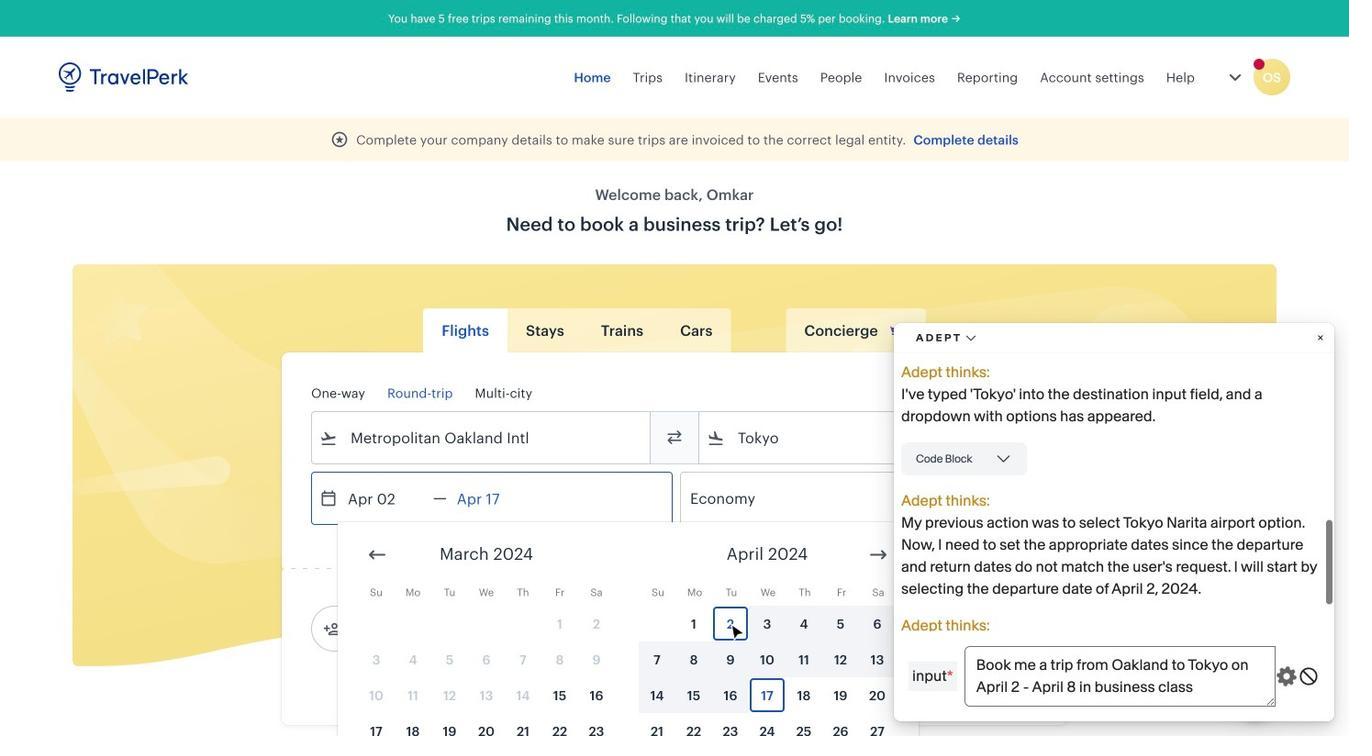 Task type: vqa. For each thing, say whether or not it's contained in the screenshot.
"MOVE FORWARD TO SWITCH TO THE NEXT MONTH." icon
yes



Task type: locate. For each thing, give the bounding box(es) containing it.
Depart text field
[[338, 473, 433, 524]]

Return text field
[[447, 473, 542, 524]]

move backward to switch to the previous month. image
[[366, 544, 388, 566]]

move forward to switch to the next month. image
[[867, 544, 889, 566]]



Task type: describe. For each thing, give the bounding box(es) containing it.
calendar application
[[338, 522, 1349, 736]]

From search field
[[338, 423, 626, 453]]

To search field
[[725, 423, 1013, 453]]



